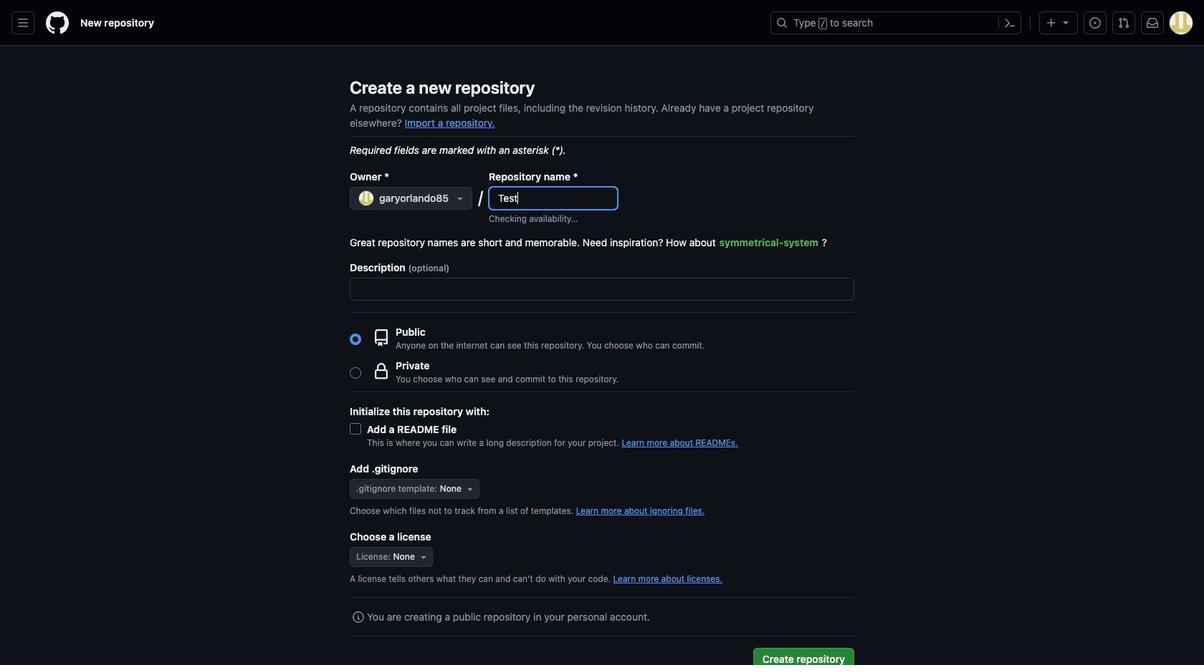 Task type: describe. For each thing, give the bounding box(es) containing it.
git pull request image
[[1118, 17, 1130, 29]]

0 vertical spatial triangle down image
[[1060, 16, 1072, 28]]

0 vertical spatial triangle down image
[[455, 193, 466, 204]]

issue opened image
[[1090, 17, 1101, 29]]

command palette image
[[1004, 17, 1016, 29]]

Description text field
[[351, 279, 854, 300]]

notifications image
[[1147, 17, 1158, 29]]



Task type: vqa. For each thing, say whether or not it's contained in the screenshot.
GitHub
no



Task type: locate. For each thing, give the bounding box(es) containing it.
plus image
[[1046, 17, 1057, 29]]

1 vertical spatial triangle down image
[[418, 552, 429, 563]]

None radio
[[350, 334, 361, 345], [350, 367, 361, 379], [350, 334, 361, 345], [350, 367, 361, 379]]

lock image
[[373, 363, 390, 380]]

None checkbox
[[350, 424, 361, 435]]

sc 9kayk9 0 image
[[353, 612, 364, 624]]

homepage image
[[46, 11, 69, 34]]

triangle down image
[[455, 193, 466, 204], [418, 552, 429, 563]]

0 horizontal spatial triangle down image
[[418, 552, 429, 563]]

1 horizontal spatial triangle down image
[[1060, 16, 1072, 28]]

None text field
[[490, 188, 617, 209]]

repo image
[[373, 329, 390, 347]]

0 horizontal spatial triangle down image
[[464, 484, 476, 495]]

1 horizontal spatial triangle down image
[[455, 193, 466, 204]]

1 vertical spatial triangle down image
[[464, 484, 476, 495]]

triangle down image
[[1060, 16, 1072, 28], [464, 484, 476, 495]]



